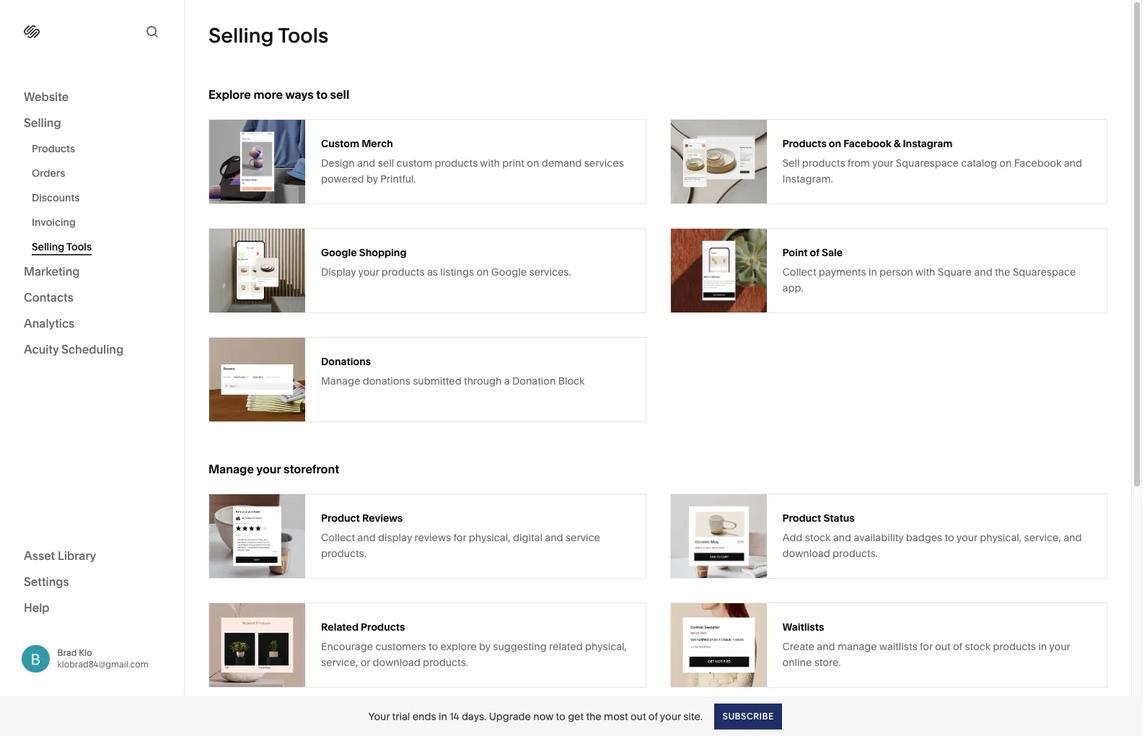 Task type: locate. For each thing, give the bounding box(es) containing it.
in inside waitlists create and manage waitlists for out of stock products in your online store.
[[1039, 640, 1048, 653]]

1 horizontal spatial product
[[783, 512, 822, 525]]

download inside the product status add stock and availability badges to your physical, service, and download products.
[[783, 547, 831, 560]]

facebook right catalog at the top of the page
[[1015, 156, 1062, 169]]

product inside the product status add stock and availability badges to your physical, service, and download products.
[[783, 512, 822, 525]]

0 vertical spatial in
[[869, 265, 878, 278]]

add
[[783, 531, 803, 544]]

collect left display
[[321, 531, 355, 544]]

1 horizontal spatial products
[[361, 621, 405, 634]]

0 horizontal spatial stock
[[806, 531, 831, 544]]

the for most
[[587, 710, 602, 723]]

selling tools up more at the left of the page
[[209, 23, 329, 48]]

0 vertical spatial manage
[[321, 374, 361, 387]]

0 vertical spatial of
[[811, 246, 820, 259]]

1 horizontal spatial the
[[996, 265, 1011, 278]]

1 vertical spatial stock
[[966, 640, 991, 653]]

google left services.
[[492, 265, 527, 278]]

help
[[24, 600, 50, 615]]

out right most
[[631, 710, 647, 723]]

1 horizontal spatial selling tools
[[209, 23, 329, 48]]

products inside waitlists create and manage waitlists for out of stock products in your online store.
[[994, 640, 1037, 653]]

to
[[316, 87, 328, 102], [946, 531, 955, 544], [429, 640, 438, 653], [556, 710, 566, 723]]

from
[[848, 156, 871, 169]]

for right waitlists
[[921, 640, 933, 653]]

products. for related products encourage customers to explore by suggesting related physical, service, or download products.
[[423, 656, 469, 669]]

selling up 'explore'
[[209, 23, 274, 48]]

0 horizontal spatial service,
[[321, 656, 358, 669]]

physical, for product status add stock and availability badges to your physical, service, and download products.
[[981, 531, 1022, 544]]

the
[[996, 265, 1011, 278], [587, 710, 602, 723]]

ways
[[285, 87, 314, 102]]

service, inside related products encourage customers to explore by suggesting related physical, service, or download products.
[[321, 656, 358, 669]]

of left sale
[[811, 246, 820, 259]]

to left get
[[556, 710, 566, 723]]

google up display
[[321, 246, 357, 259]]

1 horizontal spatial google
[[492, 265, 527, 278]]

download down add
[[783, 547, 831, 560]]

in inside point of sale collect payments in person with square and the squarespace app.
[[869, 265, 878, 278]]

days.
[[462, 710, 487, 723]]

stock inside the product status add stock and availability badges to your physical, service, and download products.
[[806, 531, 831, 544]]

point of sale collect payments in person with square and the squarespace app.
[[783, 246, 1077, 294]]

collect
[[783, 265, 817, 278], [321, 531, 355, 544]]

0 vertical spatial google
[[321, 246, 357, 259]]

display
[[378, 531, 412, 544]]

1 vertical spatial squarespace
[[1014, 265, 1077, 278]]

0 horizontal spatial product
[[321, 512, 360, 525]]

0 vertical spatial squarespace
[[896, 156, 960, 169]]

out inside waitlists create and manage waitlists for out of stock products in your online store.
[[936, 640, 951, 653]]

1 vertical spatial of
[[954, 640, 963, 653]]

product inside product reviews collect and display reviews for physical, digital and service products.
[[321, 512, 360, 525]]

sell up the "printful." in the left of the page
[[378, 156, 394, 169]]

on right catalog at the top of the page
[[1000, 156, 1012, 169]]

tools up 'ways'
[[278, 23, 329, 48]]

by left the "printful." in the left of the page
[[367, 172, 378, 185]]

0 horizontal spatial the
[[587, 710, 602, 723]]

1 vertical spatial service,
[[321, 656, 358, 669]]

for
[[454, 531, 467, 544], [921, 640, 933, 653]]

1 vertical spatial the
[[587, 710, 602, 723]]

0 vertical spatial service,
[[1025, 531, 1062, 544]]

products. down availability
[[833, 547, 879, 560]]

products. for product status add stock and availability badges to your physical, service, and download products.
[[833, 547, 879, 560]]

by right explore
[[479, 640, 491, 653]]

physical, inside related products encourage customers to explore by suggesting related physical, service, or download products.
[[586, 640, 627, 653]]

1 horizontal spatial for
[[921, 640, 933, 653]]

1 vertical spatial sell
[[378, 156, 394, 169]]

1 vertical spatial by
[[479, 640, 491, 653]]

1 horizontal spatial with
[[916, 265, 936, 278]]

sell
[[330, 87, 350, 102], [378, 156, 394, 169]]

or
[[361, 656, 371, 669]]

discounts link
[[32, 186, 168, 210]]

products. inside related products encourage customers to explore by suggesting related physical, service, or download products.
[[423, 656, 469, 669]]

0 horizontal spatial sell
[[330, 87, 350, 102]]

of right waitlists
[[954, 640, 963, 653]]

1 horizontal spatial squarespace
[[1014, 265, 1077, 278]]

1 vertical spatial manage
[[209, 462, 254, 477]]

and inside point of sale collect payments in person with square and the squarespace app.
[[975, 265, 993, 278]]

0 vertical spatial selling
[[209, 23, 274, 48]]

products. inside product reviews collect and display reviews for physical, digital and service products.
[[321, 547, 367, 560]]

0 horizontal spatial download
[[373, 656, 421, 669]]

suggesting
[[493, 640, 547, 653]]

merch
[[362, 137, 393, 150]]

for inside waitlists create and manage waitlists for out of stock products in your online store.
[[921, 640, 933, 653]]

on inside google shopping display your products as listings on google services.
[[477, 265, 489, 278]]

1 vertical spatial with
[[916, 265, 936, 278]]

with inside point of sale collect payments in person with square and the squarespace app.
[[916, 265, 936, 278]]

out
[[936, 640, 951, 653], [631, 710, 647, 723]]

and inside waitlists create and manage waitlists for out of stock products in your online store.
[[818, 640, 836, 653]]

0 horizontal spatial with
[[480, 156, 500, 169]]

google
[[321, 246, 357, 259], [492, 265, 527, 278]]

collect up the app.
[[783, 265, 817, 278]]

by
[[367, 172, 378, 185], [479, 640, 491, 653]]

waitlists create and manage waitlists for out of stock products in your online store.
[[783, 621, 1071, 669]]

contacts
[[24, 290, 74, 305]]

0 vertical spatial out
[[936, 640, 951, 653]]

product left reviews
[[321, 512, 360, 525]]

asset
[[24, 548, 55, 563]]

website link
[[24, 89, 160, 106]]

0 vertical spatial tools
[[278, 23, 329, 48]]

tools
[[278, 23, 329, 48], [66, 240, 92, 253]]

of right most
[[649, 710, 658, 723]]

1 horizontal spatial products.
[[423, 656, 469, 669]]

for right the reviews
[[454, 531, 467, 544]]

1 horizontal spatial collect
[[783, 265, 817, 278]]

with inside custom merch design and sell custom products with print on demand services powered by printful.
[[480, 156, 500, 169]]

digital
[[513, 531, 543, 544]]

products. down explore
[[423, 656, 469, 669]]

0 horizontal spatial out
[[631, 710, 647, 723]]

tools up 'marketing' link
[[66, 240, 92, 253]]

products inside custom merch design and sell custom products with print on demand services powered by printful.
[[435, 156, 478, 169]]

discounts
[[32, 191, 80, 204]]

on
[[829, 137, 842, 150], [527, 156, 540, 169], [1000, 156, 1012, 169], [477, 265, 489, 278]]

service, for or
[[321, 656, 358, 669]]

analytics link
[[24, 316, 160, 333]]

download down customers
[[373, 656, 421, 669]]

your
[[873, 156, 894, 169], [358, 265, 379, 278], [256, 462, 281, 477], [957, 531, 978, 544], [1050, 640, 1071, 653], [661, 710, 682, 723]]

squarespace inside point of sale collect payments in person with square and the squarespace app.
[[1014, 265, 1077, 278]]

on right listings
[[477, 265, 489, 278]]

selling up marketing
[[32, 240, 64, 253]]

for inside product reviews collect and display reviews for physical, digital and service products.
[[454, 531, 467, 544]]

custom
[[321, 137, 360, 150]]

0 horizontal spatial facebook
[[844, 137, 892, 150]]

instagram
[[904, 137, 953, 150]]

1 vertical spatial collect
[[321, 531, 355, 544]]

the inside point of sale collect payments in person with square and the squarespace app.
[[996, 265, 1011, 278]]

1 horizontal spatial of
[[811, 246, 820, 259]]

2 vertical spatial selling
[[32, 240, 64, 253]]

0 vertical spatial facebook
[[844, 137, 892, 150]]

with right the person
[[916, 265, 936, 278]]

your inside waitlists create and manage waitlists for out of stock products in your online store.
[[1050, 640, 1071, 653]]

products up sell
[[783, 137, 827, 150]]

waitlists
[[880, 640, 918, 653]]

0 vertical spatial sell
[[330, 87, 350, 102]]

orders link
[[32, 161, 168, 186]]

1 vertical spatial selling tools
[[32, 240, 92, 253]]

on right print
[[527, 156, 540, 169]]

trial
[[392, 710, 410, 723]]

0 horizontal spatial squarespace
[[896, 156, 960, 169]]

1 vertical spatial for
[[921, 640, 933, 653]]

physical, inside the product status add stock and availability badges to your physical, service, and download products.
[[981, 531, 1022, 544]]

1 vertical spatial selling
[[24, 116, 61, 130]]

sale
[[822, 246, 843, 259]]

related products encourage customers to explore by suggesting related physical, service, or download products.
[[321, 621, 627, 669]]

of
[[811, 246, 820, 259], [954, 640, 963, 653], [649, 710, 658, 723]]

2 vertical spatial in
[[439, 710, 448, 723]]

0 horizontal spatial for
[[454, 531, 467, 544]]

with
[[480, 156, 500, 169], [916, 265, 936, 278]]

with for products
[[480, 156, 500, 169]]

service, inside the product status add stock and availability badges to your physical, service, and download products.
[[1025, 531, 1062, 544]]

the right square
[[996, 265, 1011, 278]]

0 vertical spatial selling tools
[[209, 23, 329, 48]]

klobrad84@gmail.com
[[57, 659, 149, 670]]

0 vertical spatial the
[[996, 265, 1011, 278]]

0 horizontal spatial of
[[649, 710, 658, 723]]

0 vertical spatial with
[[480, 156, 500, 169]]

products up the orders
[[32, 142, 75, 155]]

facebook up from
[[844, 137, 892, 150]]

1 horizontal spatial by
[[479, 640, 491, 653]]

products inside products link
[[32, 142, 75, 155]]

custom merch design and sell custom products with print on demand services powered by printful.
[[321, 137, 624, 185]]

demand
[[542, 156, 582, 169]]

products. down reviews
[[321, 547, 367, 560]]

asset library
[[24, 548, 96, 563]]

service
[[566, 531, 601, 544]]

0 vertical spatial stock
[[806, 531, 831, 544]]

0 vertical spatial by
[[367, 172, 378, 185]]

with for person
[[916, 265, 936, 278]]

the right get
[[587, 710, 602, 723]]

selling down "website"
[[24, 116, 61, 130]]

1 vertical spatial facebook
[[1015, 156, 1062, 169]]

products up customers
[[361, 621, 405, 634]]

products. inside the product status add stock and availability badges to your physical, service, and download products.
[[833, 547, 879, 560]]

selling tools down invoicing
[[32, 240, 92, 253]]

1 horizontal spatial manage
[[321, 374, 361, 387]]

1 horizontal spatial tools
[[278, 23, 329, 48]]

0 horizontal spatial by
[[367, 172, 378, 185]]

settings
[[24, 574, 69, 589]]

1 vertical spatial google
[[492, 265, 527, 278]]

manage your storefront
[[209, 462, 340, 477]]

2 horizontal spatial of
[[954, 640, 963, 653]]

1 horizontal spatial in
[[869, 265, 878, 278]]

product
[[321, 512, 360, 525], [783, 512, 822, 525]]

most
[[604, 710, 629, 723]]

shopping
[[359, 246, 407, 259]]

2 horizontal spatial in
[[1039, 640, 1048, 653]]

1 vertical spatial download
[[373, 656, 421, 669]]

invoicing link
[[32, 210, 168, 235]]

product up add
[[783, 512, 822, 525]]

out right waitlists
[[936, 640, 951, 653]]

sell inside custom merch design and sell custom products with print on demand services powered by printful.
[[378, 156, 394, 169]]

2 horizontal spatial physical,
[[981, 531, 1022, 544]]

0 horizontal spatial products.
[[321, 547, 367, 560]]

with left print
[[480, 156, 500, 169]]

0 horizontal spatial physical,
[[469, 531, 511, 544]]

download inside related products encourage customers to explore by suggesting related physical, service, or download products.
[[373, 656, 421, 669]]

selling
[[209, 23, 274, 48], [24, 116, 61, 130], [32, 240, 64, 253]]

2 product from the left
[[783, 512, 822, 525]]

products inside products on facebook & instagram sell products from your squarespace catalog on facebook and instagram.
[[783, 137, 827, 150]]

2 horizontal spatial products.
[[833, 547, 879, 560]]

2 vertical spatial of
[[649, 710, 658, 723]]

1 horizontal spatial stock
[[966, 640, 991, 653]]

to right badges
[[946, 531, 955, 544]]

and
[[357, 156, 376, 169], [1065, 156, 1083, 169], [975, 265, 993, 278], [358, 531, 376, 544], [545, 531, 564, 544], [834, 531, 852, 544], [1064, 531, 1083, 544], [818, 640, 836, 653]]

sell for and
[[378, 156, 394, 169]]

1 horizontal spatial out
[[936, 640, 951, 653]]

1 horizontal spatial download
[[783, 547, 831, 560]]

in
[[869, 265, 878, 278], [1039, 640, 1048, 653], [439, 710, 448, 723]]

0 horizontal spatial products
[[32, 142, 75, 155]]

1 horizontal spatial service,
[[1025, 531, 1062, 544]]

to left explore
[[429, 640, 438, 653]]

service,
[[1025, 531, 1062, 544], [321, 656, 358, 669]]

2 horizontal spatial products
[[783, 137, 827, 150]]

1 horizontal spatial physical,
[[586, 640, 627, 653]]

0 vertical spatial for
[[454, 531, 467, 544]]

acuity scheduling
[[24, 342, 124, 357]]

1 vertical spatial in
[[1039, 640, 1048, 653]]

donation
[[513, 374, 556, 387]]

1 product from the left
[[321, 512, 360, 525]]

now
[[534, 710, 554, 723]]

0 horizontal spatial collect
[[321, 531, 355, 544]]

1 horizontal spatial sell
[[378, 156, 394, 169]]

selling tools
[[209, 23, 329, 48], [32, 240, 92, 253]]

product for add
[[783, 512, 822, 525]]

1 vertical spatial tools
[[66, 240, 92, 253]]

products
[[435, 156, 478, 169], [803, 156, 846, 169], [382, 265, 425, 278], [994, 640, 1037, 653]]

sell right 'ways'
[[330, 87, 350, 102]]

listings
[[441, 265, 474, 278]]

0 vertical spatial collect
[[783, 265, 817, 278]]

0 vertical spatial download
[[783, 547, 831, 560]]

products for products
[[32, 142, 75, 155]]



Task type: vqa. For each thing, say whether or not it's contained in the screenshot.


Task type: describe. For each thing, give the bounding box(es) containing it.
product reviews collect and display reviews for physical, digital and service products.
[[321, 512, 601, 560]]

on up instagram.
[[829, 137, 842, 150]]

to inside the product status add stock and availability badges to your physical, service, and download products.
[[946, 531, 955, 544]]

acuity scheduling link
[[24, 342, 160, 359]]

products inside products on facebook & instagram sell products from your squarespace catalog on facebook and instagram.
[[803, 156, 846, 169]]

and inside custom merch design and sell custom products with print on demand services powered by printful.
[[357, 156, 376, 169]]

upgrade
[[489, 710, 531, 723]]

powered
[[321, 172, 364, 185]]

and inside products on facebook & instagram sell products from your squarespace catalog on facebook and instagram.
[[1065, 156, 1083, 169]]

online
[[783, 656, 812, 669]]

related
[[321, 621, 359, 634]]

settings link
[[24, 574, 160, 591]]

analytics
[[24, 316, 75, 331]]

brad klo klobrad84@gmail.com
[[57, 647, 149, 670]]

collect inside point of sale collect payments in person with square and the squarespace app.
[[783, 265, 817, 278]]

of inside waitlists create and manage waitlists for out of stock products in your online store.
[[954, 640, 963, 653]]

0 horizontal spatial in
[[439, 710, 448, 723]]

physical, inside product reviews collect and display reviews for physical, digital and service products.
[[469, 531, 511, 544]]

contacts link
[[24, 290, 160, 307]]

selling link
[[24, 115, 160, 132]]

google shopping display your products as listings on google services.
[[321, 246, 572, 278]]

services
[[585, 156, 624, 169]]

download for customers
[[373, 656, 421, 669]]

app.
[[783, 281, 804, 294]]

products on facebook & instagram sell products from your squarespace catalog on facebook and instagram.
[[783, 137, 1083, 185]]

0 horizontal spatial selling tools
[[32, 240, 92, 253]]

0 horizontal spatial manage
[[209, 462, 254, 477]]

squarespace inside products on facebook & instagram sell products from your squarespace catalog on facebook and instagram.
[[896, 156, 960, 169]]

download for stock
[[783, 547, 831, 560]]

waitlists
[[783, 621, 825, 634]]

manage
[[838, 640, 878, 653]]

by inside custom merch design and sell custom products with print on demand services powered by printful.
[[367, 172, 378, 185]]

help link
[[24, 600, 50, 616]]

0 horizontal spatial tools
[[66, 240, 92, 253]]

donations
[[363, 374, 411, 387]]

get
[[568, 710, 584, 723]]

scheduling
[[61, 342, 124, 357]]

klo
[[79, 647, 92, 658]]

print
[[503, 156, 525, 169]]

through
[[464, 374, 502, 387]]

to inside related products encourage customers to explore by suggesting related physical, service, or download products.
[[429, 640, 438, 653]]

storefront
[[284, 462, 340, 477]]

orders
[[32, 167, 65, 180]]

your inside google shopping display your products as listings on google services.
[[358, 265, 379, 278]]

site.
[[684, 710, 703, 723]]

by inside related products encourage customers to explore by suggesting related physical, service, or download products.
[[479, 640, 491, 653]]

website
[[24, 90, 69, 104]]

sell for to
[[330, 87, 350, 102]]

products inside google shopping display your products as listings on google services.
[[382, 265, 425, 278]]

custom
[[397, 156, 433, 169]]

a
[[504, 374, 510, 387]]

your trial ends in 14 days. upgrade now to get the most out of your site.
[[369, 710, 703, 723]]

0 horizontal spatial google
[[321, 246, 357, 259]]

block
[[559, 374, 585, 387]]

your inside products on facebook & instagram sell products from your squarespace catalog on facebook and instagram.
[[873, 156, 894, 169]]

acuity
[[24, 342, 59, 357]]

&
[[894, 137, 901, 150]]

status
[[824, 512, 855, 525]]

1 horizontal spatial facebook
[[1015, 156, 1062, 169]]

services.
[[530, 265, 572, 278]]

service, for and
[[1025, 531, 1062, 544]]

create
[[783, 640, 815, 653]]

collect inside product reviews collect and display reviews for physical, digital and service products.
[[321, 531, 355, 544]]

donations manage donations submitted through a donation block
[[321, 355, 585, 387]]

catalog
[[962, 156, 998, 169]]

printful.
[[381, 172, 416, 185]]

products for products on facebook & instagram sell products from your squarespace catalog on facebook and instagram.
[[783, 137, 827, 150]]

brad
[[57, 647, 77, 658]]

person
[[880, 265, 914, 278]]

invoicing
[[32, 216, 76, 229]]

product status add stock and availability badges to your physical, service, and download products.
[[783, 512, 1083, 560]]

display
[[321, 265, 356, 278]]

manage inside donations manage donations submitted through a donation block
[[321, 374, 361, 387]]

of inside point of sale collect payments in person with square and the squarespace app.
[[811, 246, 820, 259]]

stock inside waitlists create and manage waitlists for out of stock products in your online store.
[[966, 640, 991, 653]]

sell
[[783, 156, 800, 169]]

instagram.
[[783, 172, 834, 185]]

square
[[938, 265, 973, 278]]

on inside custom merch design and sell custom products with print on demand services powered by printful.
[[527, 156, 540, 169]]

subscribe button
[[715, 704, 782, 730]]

explore more ways to sell
[[209, 87, 350, 102]]

encourage
[[321, 640, 373, 653]]

customers
[[376, 640, 427, 653]]

asset library link
[[24, 548, 160, 565]]

library
[[58, 548, 96, 563]]

ends
[[413, 710, 437, 723]]

marketing
[[24, 264, 80, 279]]

the for squarespace
[[996, 265, 1011, 278]]

explore
[[209, 87, 251, 102]]

physical, for related products encourage customers to explore by suggesting related physical, service, or download products.
[[586, 640, 627, 653]]

your inside the product status add stock and availability badges to your physical, service, and download products.
[[957, 531, 978, 544]]

availability
[[854, 531, 904, 544]]

store.
[[815, 656, 842, 669]]

marketing link
[[24, 264, 160, 281]]

to right 'ways'
[[316, 87, 328, 102]]

product for collect
[[321, 512, 360, 525]]

products inside related products encourage customers to explore by suggesting related physical, service, or download products.
[[361, 621, 405, 634]]

donations
[[321, 355, 371, 368]]

point
[[783, 246, 808, 259]]

selling tools link
[[32, 235, 168, 259]]

reviews
[[415, 531, 451, 544]]

reviews
[[362, 512, 403, 525]]

explore
[[441, 640, 477, 653]]

badges
[[907, 531, 943, 544]]

1 vertical spatial out
[[631, 710, 647, 723]]

subscribe
[[723, 711, 774, 722]]

more
[[254, 87, 283, 102]]

design
[[321, 156, 355, 169]]

payments
[[819, 265, 867, 278]]



